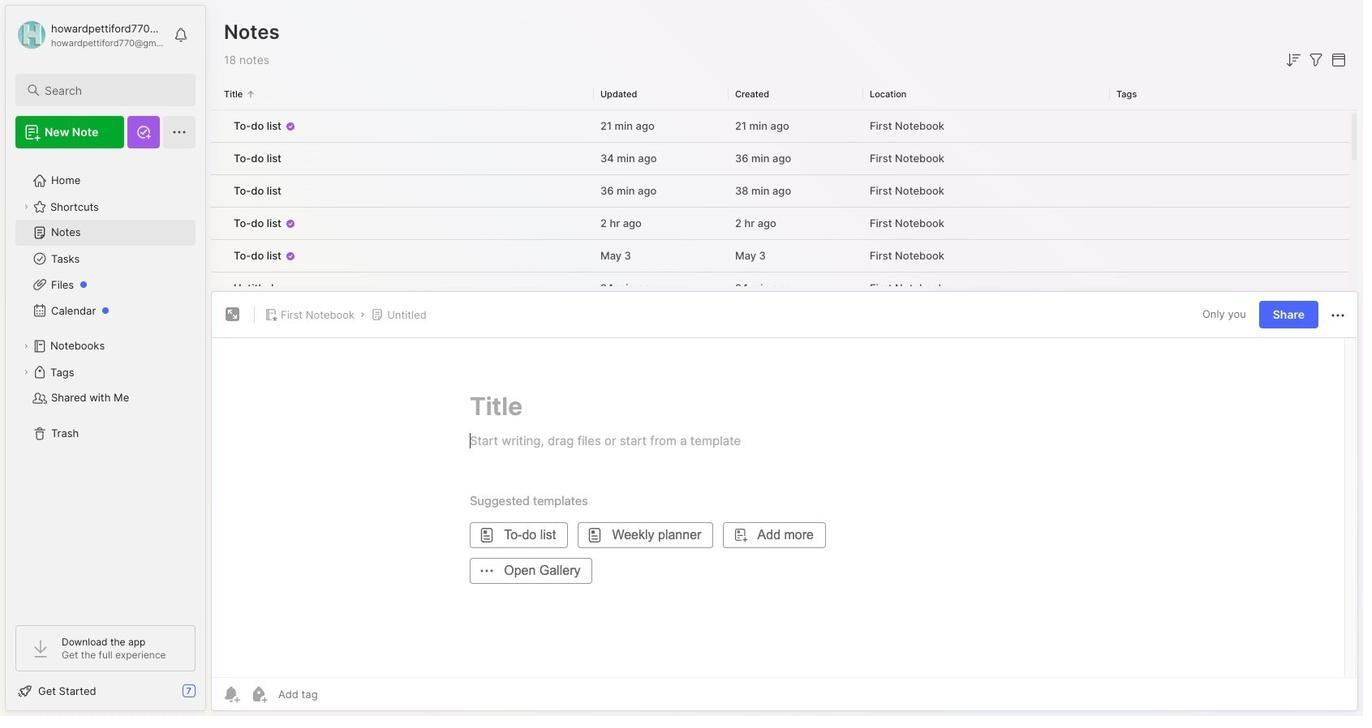 Task type: describe. For each thing, give the bounding box(es) containing it.
add tag image
[[249, 685, 269, 705]]

5 cell from the top
[[211, 240, 224, 272]]

3 cell from the top
[[211, 175, 224, 207]]

expand tags image
[[21, 368, 31, 377]]

Note Editor text field
[[212, 338, 1358, 678]]

expand notebooks image
[[21, 342, 31, 351]]

2 cell from the top
[[211, 143, 224, 175]]

click to collapse image
[[205, 687, 217, 706]]

View options field
[[1326, 50, 1349, 70]]

add filters image
[[1307, 50, 1326, 70]]

Help and Learning task checklist field
[[6, 679, 205, 705]]



Task type: locate. For each thing, give the bounding box(es) containing it.
add a reminder image
[[222, 685, 241, 705]]

tree inside main element
[[6, 158, 205, 611]]

Account field
[[15, 19, 166, 51]]

cell
[[211, 110, 224, 142], [211, 143, 224, 175], [211, 175, 224, 207], [211, 208, 224, 239], [211, 240, 224, 272], [211, 273, 224, 304]]

none search field inside main element
[[45, 80, 181, 100]]

None search field
[[45, 80, 181, 100]]

Search text field
[[45, 83, 181, 98]]

Add tag field
[[277, 687, 399, 702]]

expand note image
[[223, 305, 243, 325]]

6 cell from the top
[[211, 273, 224, 304]]

4 cell from the top
[[211, 208, 224, 239]]

row group
[[211, 110, 1350, 695]]

tree
[[6, 158, 205, 611]]

main element
[[0, 0, 211, 717]]

1 cell from the top
[[211, 110, 224, 142]]

Add filters field
[[1307, 50, 1326, 70]]

Sort options field
[[1284, 50, 1304, 70]]

note window element
[[211, 292, 1359, 716]]



Task type: vqa. For each thing, say whether or not it's contained in the screenshot.
the Dropdown List Menu
no



